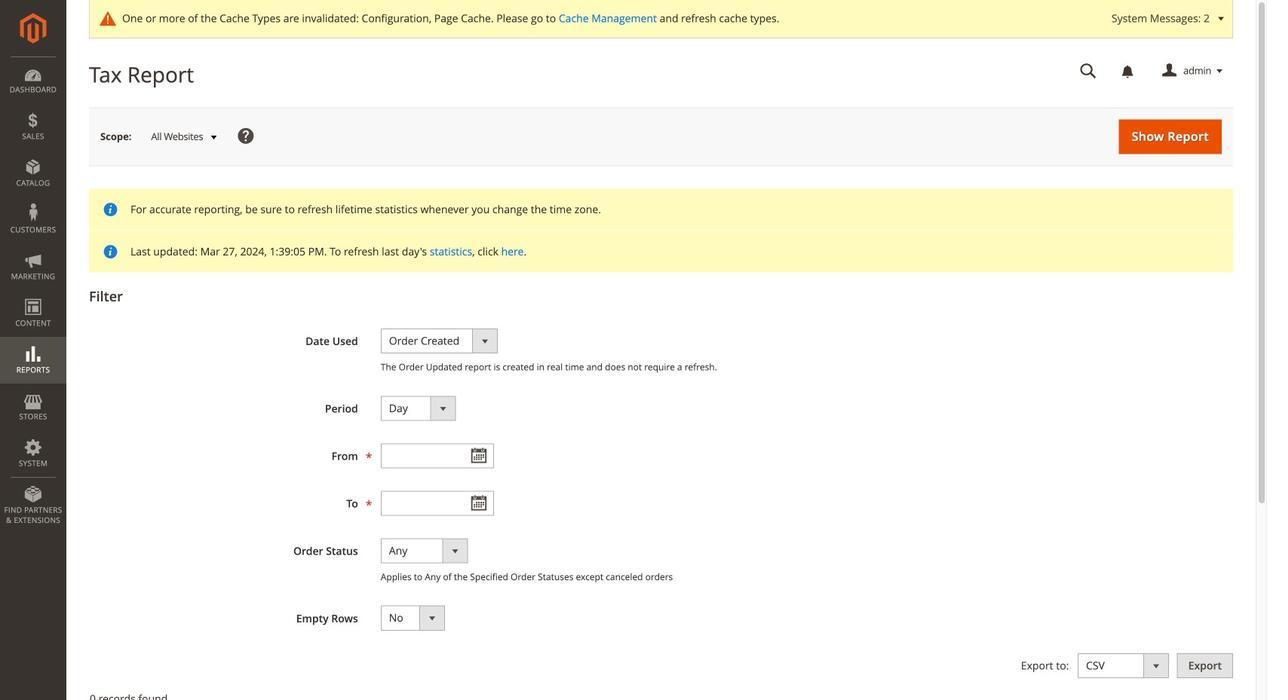 Task type: describe. For each thing, give the bounding box(es) containing it.
magento admin panel image
[[20, 13, 46, 44]]



Task type: locate. For each thing, give the bounding box(es) containing it.
None text field
[[1070, 58, 1108, 84], [381, 444, 494, 469], [381, 491, 494, 516], [1070, 58, 1108, 84], [381, 444, 494, 469], [381, 491, 494, 516]]

menu bar
[[0, 57, 66, 534]]



